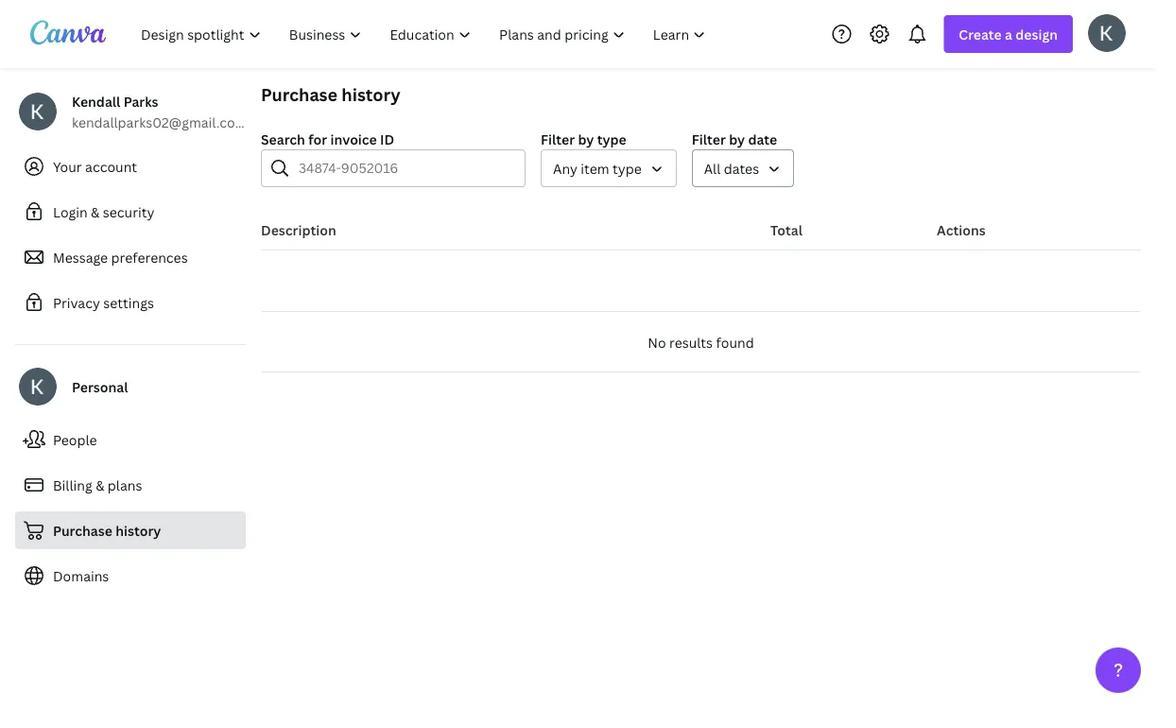 Task type: vqa. For each thing, say whether or not it's contained in the screenshot.
a
yes



Task type: describe. For each thing, give the bounding box(es) containing it.
purchase history link
[[15, 512, 246, 550]]

design
[[1016, 25, 1058, 43]]

all
[[705, 159, 721, 177]]

create a design
[[959, 25, 1058, 43]]

kendall
[[72, 92, 120, 110]]

Any item type button
[[541, 149, 677, 187]]

billing & plans
[[53, 476, 142, 494]]

privacy settings
[[53, 294, 154, 312]]

personal
[[72, 378, 128, 396]]

Search for invoice ID text field
[[299, 150, 514, 186]]

dates
[[724, 159, 760, 177]]

for
[[309, 130, 327, 148]]

description
[[261, 221, 336, 239]]

privacy settings link
[[15, 284, 246, 322]]

people
[[53, 431, 97, 449]]

0 vertical spatial purchase history
[[261, 83, 401, 106]]

0 horizontal spatial purchase history
[[53, 522, 161, 540]]

message preferences link
[[15, 238, 246, 276]]

0 horizontal spatial history
[[116, 522, 161, 540]]

your
[[53, 157, 82, 175]]

plans
[[108, 476, 142, 494]]

& for billing
[[96, 476, 104, 494]]

any
[[553, 159, 578, 177]]

filter for filter by date
[[692, 130, 726, 148]]

preferences
[[111, 248, 188, 266]]

results
[[670, 333, 713, 351]]

domains
[[53, 567, 109, 585]]

no
[[648, 333, 666, 351]]

type for filter by type
[[597, 130, 627, 148]]

login
[[53, 203, 88, 221]]

parks
[[124, 92, 159, 110]]

date
[[749, 130, 778, 148]]

1 horizontal spatial purchase
[[261, 83, 338, 106]]

0 vertical spatial history
[[342, 83, 401, 106]]

domains link
[[15, 557, 246, 595]]

account
[[85, 157, 137, 175]]

by for type
[[578, 130, 594, 148]]

billing & plans link
[[15, 466, 246, 504]]

settings
[[103, 294, 154, 312]]

a
[[1006, 25, 1013, 43]]

all dates
[[705, 159, 760, 177]]

found
[[717, 333, 755, 351]]

search for invoice id
[[261, 130, 395, 148]]

item
[[581, 159, 610, 177]]



Task type: locate. For each thing, give the bounding box(es) containing it.
by up 'item' at the top right
[[578, 130, 594, 148]]

type
[[597, 130, 627, 148], [613, 159, 642, 177]]

history down billing & plans link
[[116, 522, 161, 540]]

1 horizontal spatial purchase history
[[261, 83, 401, 106]]

& for login
[[91, 203, 100, 221]]

1 by from the left
[[578, 130, 594, 148]]

purchase history down billing & plans
[[53, 522, 161, 540]]

1 vertical spatial history
[[116, 522, 161, 540]]

security
[[103, 203, 155, 221]]

people link
[[15, 421, 246, 459]]

kendall parks kendallparks02@gmail.com
[[72, 92, 247, 131]]

0 vertical spatial purchase
[[261, 83, 338, 106]]

invoice
[[331, 130, 377, 148]]

type inside any item type 'button'
[[613, 159, 642, 177]]

by left the date
[[729, 130, 745, 148]]

top level navigation element
[[129, 15, 722, 53]]

id
[[380, 130, 395, 148]]

message preferences
[[53, 248, 188, 266]]

create
[[959, 25, 1002, 43]]

filter
[[541, 130, 575, 148], [692, 130, 726, 148]]

1 vertical spatial purchase history
[[53, 522, 161, 540]]

total
[[771, 221, 803, 239]]

2 filter from the left
[[692, 130, 726, 148]]

your account
[[53, 157, 137, 175]]

0 horizontal spatial by
[[578, 130, 594, 148]]

1 horizontal spatial filter
[[692, 130, 726, 148]]

All dates button
[[692, 149, 795, 187]]

search
[[261, 130, 305, 148]]

1 vertical spatial &
[[96, 476, 104, 494]]

filter up all
[[692, 130, 726, 148]]

message
[[53, 248, 108, 266]]

no results found
[[648, 333, 755, 351]]

purchase up "domains"
[[53, 522, 112, 540]]

history
[[342, 83, 401, 106], [116, 522, 161, 540]]

type for any item type
[[613, 159, 642, 177]]

type up any item type 'button'
[[597, 130, 627, 148]]

& left plans
[[96, 476, 104, 494]]

purchase inside purchase history link
[[53, 522, 112, 540]]

0 vertical spatial &
[[91, 203, 100, 221]]

1 vertical spatial type
[[613, 159, 642, 177]]

actions
[[937, 221, 986, 239]]

privacy
[[53, 294, 100, 312]]

0 horizontal spatial filter
[[541, 130, 575, 148]]

by
[[578, 130, 594, 148], [729, 130, 745, 148]]

0 vertical spatial type
[[597, 130, 627, 148]]

purchase history
[[261, 83, 401, 106], [53, 522, 161, 540]]

1 horizontal spatial history
[[342, 83, 401, 106]]

type right 'item' at the top right
[[613, 159, 642, 177]]

kendallparks02@gmail.com
[[72, 113, 247, 131]]

filter for filter by type
[[541, 130, 575, 148]]

any item type
[[553, 159, 642, 177]]

purchase
[[261, 83, 338, 106], [53, 522, 112, 540]]

login & security link
[[15, 193, 246, 231]]

purchase history up search for invoice id
[[261, 83, 401, 106]]

billing
[[53, 476, 92, 494]]

create a design button
[[944, 15, 1074, 53]]

& right "login"
[[91, 203, 100, 221]]

filter by type
[[541, 130, 627, 148]]

0 horizontal spatial purchase
[[53, 522, 112, 540]]

login & security
[[53, 203, 155, 221]]

your account link
[[15, 148, 246, 185]]

history up id
[[342, 83, 401, 106]]

1 horizontal spatial by
[[729, 130, 745, 148]]

kendall parks image
[[1089, 14, 1127, 52]]

purchase up search
[[261, 83, 338, 106]]

1 vertical spatial purchase
[[53, 522, 112, 540]]

1 filter from the left
[[541, 130, 575, 148]]

filter by date
[[692, 130, 778, 148]]

&
[[91, 203, 100, 221], [96, 476, 104, 494]]

filter up any
[[541, 130, 575, 148]]

2 by from the left
[[729, 130, 745, 148]]

by for date
[[729, 130, 745, 148]]



